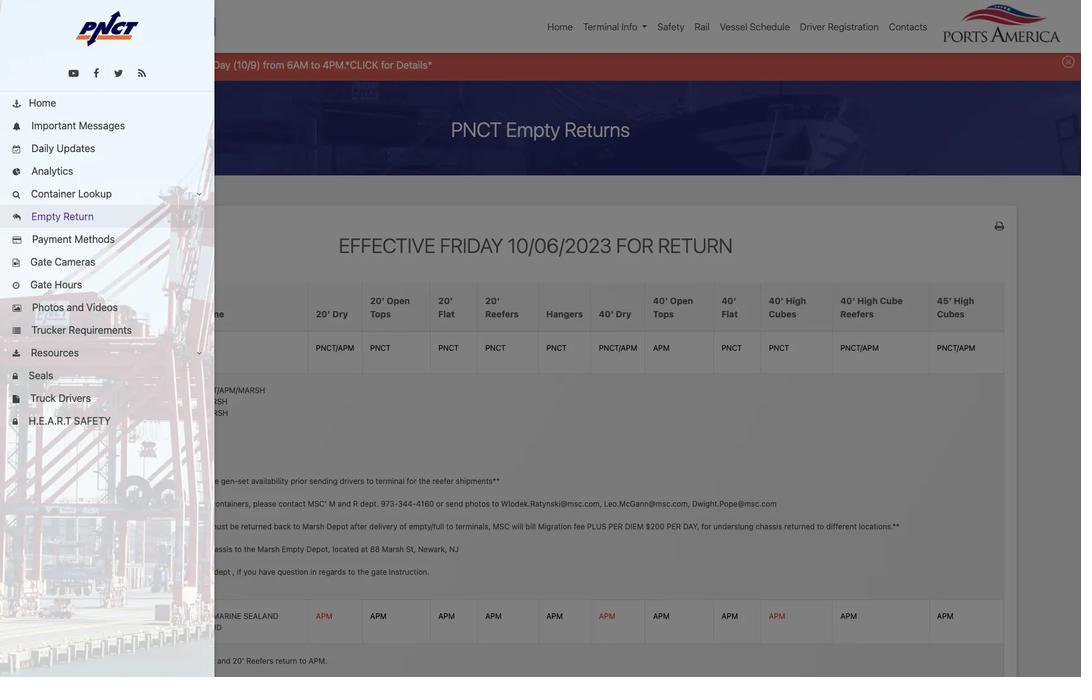 Task type: describe. For each thing, give the bounding box(es) containing it.
20' for 20' open tops
[[370, 295, 385, 306]]

resources
[[28, 347, 79, 359]]

flat for 20' flat
[[439, 308, 455, 319]]

depot,
[[307, 544, 331, 554]]

less button for maersk safmarine sealand hamburg sud
[[89, 611, 146, 631]]

the up "you"
[[244, 544, 256, 554]]

20' open tops
[[370, 295, 410, 319]]

40' for 40' open tops
[[654, 295, 668, 306]]

to inside remarks: all specialized equipment and 20' reefers return to apm. dispatch 20dv from pnct/apm
[[299, 656, 307, 666]]

40' dry
[[599, 308, 632, 319]]

instruction.
[[389, 567, 430, 577]]

2 horizontal spatial marsh
[[382, 544, 404, 554]]

1 horizontal spatial msc
[[165, 343, 182, 353]]

973-
[[381, 499, 398, 508]]

open for 40' open tops
[[671, 295, 694, 306]]

please inside 'please contact msc' ny equipment dept , if you have question in regards to the gate instruction. tel: 212-764-4800 ext: 46624'
[[85, 567, 109, 577]]

40dv
[[119, 397, 139, 406]]

delivery
[[370, 522, 398, 531]]

contact inside 'please contact msc' ny equipment dept , if you have question in regards to the gate instruction. tel: 212-764-4800 ext: 46624'
[[111, 567, 138, 577]]

drivers
[[59, 393, 91, 404]]

tops for 20'
[[370, 308, 391, 319]]

located
[[333, 544, 359, 554]]

344-
[[398, 499, 416, 508]]

0 vertical spatial contact
[[279, 499, 306, 508]]

messages
[[79, 120, 125, 131]]

will inside alert
[[93, 59, 108, 70]]

gate cameras link
[[0, 251, 215, 273]]

the inside 'please contact msc' ny equipment dept , if you have question in regards to the gate instruction. tel: 212-764-4800 ext: 46624'
[[358, 567, 369, 577]]

safety
[[74, 415, 111, 427]]

20' for 20' flat
[[439, 295, 453, 306]]

effective friday 10/06/2023 for return
[[339, 233, 733, 257]]

be inside alert
[[110, 59, 122, 70]]

pnct/apm down 45' high cubes
[[938, 343, 976, 353]]

2 horizontal spatial home
[[548, 21, 573, 32]]

dry for 40' dry
[[616, 308, 632, 319]]

fee
[[574, 522, 585, 531]]

2 vertical spatial home link
[[74, 185, 102, 196]]

close image
[[1063, 56, 1076, 68]]

pie chart image
[[13, 169, 21, 177]]

**all
[[91, 522, 106, 531]]

from inside alert
[[263, 59, 284, 70]]

4160
[[416, 499, 434, 508]]

have
[[259, 567, 276, 577]]

chassis down the must
[[206, 544, 233, 554]]

1 returned from the left
[[241, 522, 272, 531]]

for
[[617, 233, 654, 257]]

download image
[[13, 350, 20, 358]]

all
[[123, 656, 132, 666]]

1 per from the left
[[609, 522, 623, 531]]

0 vertical spatial msc'
[[308, 499, 327, 508]]

terminal
[[376, 476, 405, 486]]

list image
[[13, 328, 21, 336]]

open for 20' open tops
[[387, 295, 410, 306]]

file movie o image
[[13, 259, 20, 267]]

dry for 20' dry
[[333, 308, 348, 319]]

containers,
[[211, 499, 251, 508]]

vessel schedule
[[720, 21, 790, 32]]

please for check
[[91, 476, 114, 486]]

dwight.pope@msc.com
[[693, 499, 777, 508]]

sud
[[206, 623, 222, 633]]

and inside remarks: all specialized equipment and 20' reefers return to apm. dispatch 20dv from pnct/apm
[[217, 656, 231, 666]]

print image
[[995, 221, 1005, 231]]

line
[[206, 308, 224, 319]]

calendar check o image
[[13, 146, 21, 154]]

gate
[[371, 567, 387, 577]]

or
[[436, 499, 444, 508]]

underslung
[[128, 522, 179, 531]]

for right the eqc
[[195, 476, 205, 486]]

pnct inside alert
[[64, 59, 90, 70]]

40' for 40' flat
[[722, 295, 737, 306]]

empty
[[105, 499, 127, 508]]

for inside alert
[[381, 59, 394, 70]]

from right 40hr
[[141, 419, 158, 429]]

gate hours link
[[0, 273, 215, 296]]

underslung
[[714, 522, 754, 531]]

pnct will be open on columbus day (10/9) from 6am to 4pm.*click for details*
[[64, 59, 432, 70]]

• for • please terminate all bare dcli chassis to the marsh empty depot, located at 88 marsh st, newark, nj
[[85, 544, 89, 554]]

registration
[[828, 21, 879, 32]]

1 horizontal spatial be
[[230, 522, 239, 531]]

1 vertical spatial will
[[512, 522, 524, 531]]

1 horizontal spatial pnct empty returns
[[451, 117, 630, 141]]

after
[[351, 522, 367, 531]]

videos
[[86, 302, 118, 313]]

driver
[[801, 21, 826, 32]]

less for maersk safmarine sealand hamburg sud
[[110, 617, 125, 624]]

vessel schedule link
[[715, 14, 796, 39]]

to right drivers
[[367, 476, 374, 486]]

pnct/apm down 20' dry
[[316, 343, 355, 353]]

764-
[[116, 579, 134, 588]]

photos and videos link
[[0, 296, 215, 319]]

msc-
[[157, 476, 178, 486]]

h.e.a.r.t
[[29, 415, 71, 427]]

212-
[[100, 579, 116, 588]]

1 horizontal spatial of
[[400, 522, 407, 531]]

gate for gate hours
[[30, 279, 52, 290]]

1 vertical spatial and
[[338, 499, 351, 508]]

clock o image
[[13, 282, 20, 290]]

40' open tops
[[654, 295, 694, 319]]

friday
[[440, 233, 504, 257]]

leo.mcgann@msc.com,
[[604, 499, 691, 508]]

tops for 40'
[[654, 308, 674, 319]]

gate cameras
[[28, 256, 95, 268]]

please for terminate
[[91, 544, 114, 554]]

on
[[150, 59, 162, 70]]

pnct inside remarks: dispatch 20dv from pnct/apm/marsh dispatch 40dv from pnct/apm/marsh dispatch 40hc from pnct/apm/marsh dispatch 40hr from pnct/marsh dispatch 45hc from pnct/apm dispatch 40ot from apm dispatch 40fr from pnct
[[159, 454, 179, 463]]

20dv inside remarks: all specialized equipment and 20' reefers return to apm. dispatch 20dv from pnct/apm
[[119, 668, 139, 677]]

youtube play image
[[69, 68, 79, 78]]

safmarine
[[198, 612, 242, 621]]

0 horizontal spatial returns
[[176, 185, 211, 196]]

from right 40hc
[[142, 408, 158, 418]]

remarks: all specialized equipment and 20' reefers return to apm. dispatch 20dv from pnct/apm
[[85, 656, 328, 677]]

apm.
[[309, 656, 328, 666]]

46624
[[170, 579, 194, 588]]

reply all image
[[13, 214, 21, 222]]

2 vertical spatial pnct/apm/marsh
[[160, 408, 228, 418]]

to inside 'please contact msc' ny equipment dept , if you have question in regards to the gate instruction. tel: 212-764-4800 ext: 46624'
[[348, 567, 356, 577]]

bill
[[526, 522, 536, 531]]

pnct/marsh
[[160, 419, 209, 429]]

please contact msc' ny equipment dept , if you have question in regards to the gate instruction. tel: 212-764-4800 ext: 46624
[[85, 567, 430, 588]]

anchor image
[[13, 100, 21, 108]]

from right 40dv
[[141, 397, 158, 406]]

remarks: for remarks: dispatch 20dv from pnct/apm/marsh dispatch 40dv from pnct/apm/marsh dispatch 40hc from pnct/apm/marsh dispatch 40hr from pnct/marsh dispatch 45hc from pnct/apm dispatch 40ot from apm dispatch 40fr from pnct
[[85, 385, 121, 395]]

flat for 40' flat
[[722, 308, 738, 319]]

facebook image
[[93, 68, 99, 78]]

newark,
[[418, 544, 447, 554]]

pnct/apm down 40' high cube reefers
[[841, 343, 879, 353]]

dept
[[214, 567, 231, 577]]

chassis up the dcli
[[182, 522, 208, 531]]

analytics
[[29, 165, 73, 177]]

schedule
[[750, 21, 790, 32]]

from right "45hc"
[[142, 431, 158, 440]]

hamburg
[[165, 623, 204, 633]]

updates
[[57, 143, 95, 154]]

less button for msc
[[89, 343, 146, 363]]

lock image for h.e.a.r.t safety
[[13, 418, 18, 427]]

container lookup
[[28, 188, 112, 199]]

40hc
[[119, 408, 140, 418]]

bare
[[169, 544, 185, 554]]

trucker requirements
[[29, 324, 132, 336]]

• for •  for empty return of the damaged containers, please contact msc' m and r dept. 973-344-4160 or send photos  to wlodek.ratynski@msc.com, leo.mcgann@msc.com, dwight.pope@msc.com
[[85, 499, 89, 508]]

trucker
[[32, 324, 66, 336]]

• for • **all msc underslung chassis must be returned back to marsh depot after delivery of empty/full to terminals, msc will bill migration fee plus per diem $200 per day, for underslung chassis returned to different locations.**
[[85, 522, 89, 531]]

driver registration
[[801, 21, 879, 32]]

the left reefer
[[419, 476, 431, 486]]

credit card image
[[13, 237, 21, 245]]

safety link
[[653, 14, 690, 39]]

for
[[91, 499, 103, 508]]

pnct/apm down 40' dry at the top right of the page
[[599, 343, 638, 353]]

photos
[[465, 499, 490, 508]]

hours
[[55, 279, 82, 290]]

daily
[[32, 143, 54, 154]]

contacts
[[890, 21, 928, 32]]

cubes for 45'
[[938, 308, 965, 319]]



Task type: locate. For each thing, give the bounding box(es) containing it.
2 remarks: from the top
[[85, 656, 121, 666]]

•
[[85, 476, 89, 486], [85, 499, 89, 508], [85, 522, 89, 531], [85, 544, 89, 554]]

return
[[658, 233, 733, 257]]

4 • from the top
[[85, 544, 89, 554]]

please up for
[[91, 476, 114, 486]]

2 horizontal spatial reefers
[[841, 308, 874, 319]]

you
[[244, 567, 257, 577]]

file image
[[13, 396, 20, 404]]

2 angle down image from the top
[[197, 350, 202, 358]]

vessel
[[720, 21, 748, 32]]

1 horizontal spatial per
[[667, 522, 681, 531]]

pnct/apm down pnct/marsh
[[160, 431, 199, 440]]

0 vertical spatial home link
[[543, 14, 578, 39]]

to up 'if'
[[235, 544, 242, 554]]

40' inside 40' high cubes
[[769, 295, 784, 306]]

dept.
[[360, 499, 379, 508]]

remarks: inside remarks: dispatch 20dv from pnct/apm/marsh dispatch 40dv from pnct/apm/marsh dispatch 40hc from pnct/apm/marsh dispatch 40hr from pnct/marsh dispatch 45hc from pnct/apm dispatch 40ot from apm dispatch 40fr from pnct
[[85, 385, 121, 395]]

less
[[110, 349, 125, 356], [110, 617, 125, 624]]

marsh up depot, on the left bottom of the page
[[303, 522, 325, 531]]

shipments**
[[456, 476, 500, 486]]

1 vertical spatial contact
[[111, 567, 138, 577]]

daily updates
[[29, 143, 95, 154]]

1 vertical spatial msc'
[[140, 567, 159, 577]]

0 vertical spatial will
[[93, 59, 108, 70]]

nj
[[449, 544, 459, 554]]

high for 40' high cube reefers
[[858, 295, 878, 306]]

drivers
[[340, 476, 365, 486]]

1 vertical spatial pnct empty returns
[[115, 185, 211, 196]]

home link up pnct will be open on columbus day (10/9) from 6am to 4pm.*click for details* alert
[[543, 14, 578, 39]]

to
[[311, 59, 320, 70], [367, 476, 374, 486], [492, 499, 499, 508], [293, 522, 300, 531], [447, 522, 454, 531], [818, 522, 825, 531], [235, 544, 242, 554], [348, 567, 356, 577], [299, 656, 307, 666]]

1 vertical spatial be
[[230, 522, 239, 531]]

20dv down 'all'
[[119, 668, 139, 677]]

less button up seals link
[[89, 343, 146, 363]]

apm inside remarks: dispatch 20dv from pnct/apm/marsh dispatch 40dv from pnct/apm/marsh dispatch 40hc from pnct/apm/marsh dispatch 40hr from pnct/marsh dispatch 45hc from pnct/apm dispatch 40ot from apm dispatch 40fr from pnct
[[160, 442, 176, 452]]

40' high cubes
[[769, 295, 807, 319]]

40' left cube
[[841, 295, 856, 306]]

return down with
[[129, 499, 151, 508]]

remarks: up 40dv
[[85, 385, 121, 395]]

2 returned from the left
[[785, 522, 815, 531]]

cubes down 45'
[[938, 308, 965, 319]]

1 horizontal spatial tops
[[654, 308, 674, 319]]

effective
[[339, 233, 436, 257]]

returned left different
[[785, 522, 815, 531]]

all
[[153, 544, 166, 554]]

to right photos
[[492, 499, 499, 508]]

2 cubes from the left
[[938, 308, 965, 319]]

0 vertical spatial be
[[110, 59, 122, 70]]

0 horizontal spatial per
[[609, 522, 623, 531]]

0 horizontal spatial cubes
[[769, 308, 797, 319]]

return left apm. at the bottom of page
[[276, 656, 297, 666]]

1 horizontal spatial msc'
[[308, 499, 327, 508]]

pnct empty returns
[[451, 117, 630, 141], [115, 185, 211, 196]]

open
[[387, 295, 410, 306], [671, 295, 694, 306]]

set
[[238, 476, 249, 486]]

2 horizontal spatial and
[[338, 499, 351, 508]]

per left diem
[[609, 522, 623, 531]]

0 vertical spatial 20dv
[[157, 385, 177, 395]]

gate hours
[[28, 279, 82, 290]]

high inside 45' high cubes
[[955, 295, 975, 306]]

1 horizontal spatial open
[[671, 295, 694, 306]]

shipping line
[[165, 308, 224, 319]]

sending
[[310, 476, 338, 486]]

1 horizontal spatial high
[[858, 295, 878, 306]]

returns
[[565, 117, 630, 141], [176, 185, 211, 196]]

20' dry
[[316, 308, 348, 319]]

less for msc
[[110, 349, 125, 356]]

the left gate
[[358, 567, 369, 577]]

0 vertical spatial of
[[153, 499, 160, 508]]

m
[[329, 499, 336, 508]]

1 high from the left
[[786, 295, 807, 306]]

home
[[548, 21, 573, 32], [29, 97, 56, 109], [74, 185, 102, 196]]

high inside 40' high cubes
[[786, 295, 807, 306]]

open inside the 20' open tops
[[387, 295, 410, 306]]

the
[[208, 476, 219, 486], [419, 476, 431, 486], [162, 499, 174, 508], [244, 544, 256, 554], [358, 567, 369, 577]]

1 vertical spatial pnct/apm/marsh
[[160, 397, 228, 406]]

damaged
[[176, 499, 209, 508]]

angle down image inside resources link
[[197, 350, 202, 358]]

please up 'tel:'
[[85, 567, 109, 577]]

gate for gate cameras
[[30, 256, 52, 268]]

pnct
[[64, 59, 90, 70], [451, 117, 502, 141], [115, 185, 141, 196], [370, 343, 391, 353], [439, 343, 459, 353], [486, 343, 506, 353], [547, 343, 567, 353], [722, 343, 743, 353], [769, 343, 790, 353], [159, 454, 179, 463]]

40' inside 40' high cube reefers
[[841, 295, 856, 306]]

20' inside remarks: all specialized equipment and 20' reefers return to apm. dispatch 20dv from pnct/apm
[[233, 656, 244, 666]]

please down **all
[[91, 544, 114, 554]]

1 vertical spatial 20dv
[[119, 668, 139, 677]]

day
[[213, 59, 231, 70]]

0 vertical spatial gate
[[30, 256, 52, 268]]

0 vertical spatial returns
[[565, 117, 630, 141]]

home down the analytics link
[[74, 185, 102, 196]]

0 horizontal spatial high
[[786, 295, 807, 306]]

2 vertical spatial home
[[74, 185, 102, 196]]

open inside 40' open tops
[[671, 295, 694, 306]]

1 vertical spatial of
[[400, 522, 407, 531]]

important messages link
[[0, 114, 215, 137]]

2 per from the left
[[667, 522, 681, 531]]

remarks:
[[85, 385, 121, 395], [85, 656, 121, 666]]

• left **all
[[85, 522, 89, 531]]

rail
[[695, 21, 710, 32]]

the left gen-
[[208, 476, 219, 486]]

1 less button from the top
[[89, 343, 146, 363]]

1 vertical spatial less button
[[89, 611, 146, 631]]

1 remarks: from the top
[[85, 385, 121, 395]]

20' for 20' reefers
[[486, 295, 500, 306]]

1 horizontal spatial flat
[[722, 308, 738, 319]]

details*
[[397, 59, 432, 70]]

40' flat
[[722, 295, 738, 319]]

1 cubes from the left
[[769, 308, 797, 319]]

• left check
[[85, 476, 89, 486]]

40' down for
[[654, 295, 668, 306]]

0 vertical spatial please
[[91, 476, 114, 486]]

2 vertical spatial and
[[217, 656, 231, 666]]

1 horizontal spatial reefers
[[486, 308, 519, 319]]

home link for safety link
[[543, 14, 578, 39]]

2 dry from the left
[[616, 308, 632, 319]]

high inside 40' high cube reefers
[[858, 295, 878, 306]]

6am
[[287, 59, 308, 70]]

open left 20' flat
[[387, 295, 410, 306]]

to left different
[[818, 522, 825, 531]]

high for 45' high cubes
[[955, 295, 975, 306]]

lock image for seals
[[13, 373, 18, 381]]

truck drivers link
[[0, 387, 215, 410]]

empty/full
[[409, 522, 444, 531]]

from right 40fr
[[140, 454, 157, 463]]

for left details*
[[381, 59, 394, 70]]

locations.**
[[859, 522, 900, 531]]

to right regards
[[348, 567, 356, 577]]

• up 'tel:'
[[85, 544, 89, 554]]

1 flat from the left
[[439, 308, 455, 319]]

1 less from the top
[[110, 349, 125, 356]]

please
[[91, 476, 114, 486], [91, 544, 114, 554], [85, 567, 109, 577]]

0 horizontal spatial return
[[129, 499, 151, 508]]

lock image inside the h.e.a.r.t safety link
[[13, 418, 18, 427]]

2 less from the top
[[110, 617, 125, 624]]

chassis right the underslung
[[756, 522, 783, 531]]

pnct/apm inside remarks: dispatch 20dv from pnct/apm/marsh dispatch 40dv from pnct/apm/marsh dispatch 40hc from pnct/apm/marsh dispatch 40hr from pnct/marsh dispatch 45hc from pnct/apm dispatch 40ot from apm dispatch 40fr from pnct
[[160, 431, 199, 440]]

1 vertical spatial home link
[[0, 92, 215, 114]]

1 angle down image from the top
[[197, 191, 202, 199]]

from inside remarks: all specialized equipment and 20' reefers return to apm. dispatch 20dv from pnct/apm
[[141, 668, 157, 677]]

angle down image for container lookup
[[197, 191, 202, 199]]

from left "6am"
[[263, 59, 284, 70]]

40' high cube reefers
[[841, 295, 903, 319]]

home link for daily updates link
[[0, 92, 215, 114]]

3 high from the left
[[955, 295, 975, 306]]

1 vertical spatial less
[[110, 617, 125, 624]]

0 horizontal spatial dry
[[333, 308, 348, 319]]

bell image
[[13, 123, 21, 131]]

2 horizontal spatial high
[[955, 295, 975, 306]]

lock image
[[13, 373, 18, 381], [13, 418, 18, 427]]

0 vertical spatial home
[[548, 21, 573, 32]]

will left bill
[[512, 522, 524, 531]]

1 horizontal spatial dry
[[616, 308, 632, 319]]

msc down the shipping
[[165, 343, 182, 353]]

h.e.a.r.t safety link
[[0, 410, 215, 432]]

return inside remarks: all specialized equipment and 20' reefers return to apm. dispatch 20dv from pnct/apm
[[276, 656, 297, 666]]

0 vertical spatial pnct/apm/marsh
[[197, 385, 265, 395]]

sealand
[[244, 612, 279, 621]]

reefers
[[486, 308, 519, 319], [841, 308, 874, 319], [246, 656, 274, 666]]

returned down please
[[241, 522, 272, 531]]

2 horizontal spatial msc
[[493, 522, 510, 531]]

0 horizontal spatial msc
[[109, 522, 125, 531]]

pnct/apm down equipment
[[159, 668, 198, 677]]

specialized
[[134, 656, 175, 666]]

• **all msc underslung chassis must be returned back to marsh depot after delivery of empty/full to terminals, msc will bill migration fee plus per diem $200 per day, for underslung chassis returned to different locations.**
[[85, 522, 900, 531]]

angle down image for resources
[[197, 350, 202, 358]]

remarks: inside remarks: all specialized equipment and 20' reefers return to apm. dispatch 20dv from pnct/apm
[[85, 656, 121, 666]]

shipping
[[165, 308, 204, 319]]

be left open
[[110, 59, 122, 70]]

return
[[63, 211, 94, 222]]

to inside alert
[[311, 59, 320, 70]]

40hr
[[119, 419, 139, 429]]

of right delivery
[[400, 522, 407, 531]]

40' for 40' dry
[[599, 308, 614, 319]]

2 flat from the left
[[722, 308, 738, 319]]

1 vertical spatial home
[[29, 97, 56, 109]]

dry left the 20' open tops
[[333, 308, 348, 319]]

the down the msc-
[[162, 499, 174, 508]]

requirements
[[69, 324, 132, 336]]

search image
[[13, 191, 20, 199]]

flat right 40' open tops
[[722, 308, 738, 319]]

flat left 20' reefers
[[439, 308, 455, 319]]

home link up messages
[[0, 92, 215, 114]]

1 vertical spatial lock image
[[13, 418, 18, 427]]

cubes inside 45' high cubes
[[938, 308, 965, 319]]

to right "6am"
[[311, 59, 320, 70]]

less button down 764- on the left bottom of the page
[[89, 611, 146, 631]]

payment methods link
[[0, 228, 215, 251]]

rss image
[[138, 68, 146, 78]]

0 horizontal spatial home
[[29, 97, 56, 109]]

2 high from the left
[[858, 295, 878, 306]]

0 vertical spatial less
[[110, 349, 125, 356]]

,
[[233, 567, 235, 577]]

ny
[[161, 567, 172, 577]]

20dv inside remarks: dispatch 20dv from pnct/apm/marsh dispatch 40dv from pnct/apm/marsh dispatch 40hc from pnct/apm/marsh dispatch 40hr from pnct/marsh dispatch 45hc from pnct/apm dispatch 40ot from apm dispatch 40fr from pnct
[[157, 385, 177, 395]]

• please terminate all bare dcli chassis to the marsh empty depot, located at 88 marsh st, newark, nj
[[85, 544, 459, 554]]

1 vertical spatial please
[[91, 544, 114, 554]]

0 horizontal spatial be
[[110, 59, 122, 70]]

1 vertical spatial angle down image
[[197, 350, 202, 358]]

40' right 40' open tops
[[722, 295, 737, 306]]

0 vertical spatial less button
[[89, 343, 146, 363]]

2 open from the left
[[671, 295, 694, 306]]

1 vertical spatial gate
[[30, 279, 52, 290]]

1 horizontal spatial returned
[[785, 522, 815, 531]]

for right the terminal
[[407, 476, 417, 486]]

lock image up the file image
[[13, 373, 18, 381]]

seals link
[[0, 364, 215, 387]]

2 vertical spatial please
[[85, 567, 109, 577]]

0 horizontal spatial pnct empty returns
[[115, 185, 211, 196]]

msc right terminals, on the left
[[493, 522, 510, 531]]

less down 764- on the left bottom of the page
[[110, 617, 125, 624]]

1 horizontal spatial and
[[217, 656, 231, 666]]

cubes inside 40' high cubes
[[769, 308, 797, 319]]

0 vertical spatial pnct empty returns
[[451, 117, 630, 141]]

photos and videos
[[29, 302, 118, 313]]

plus
[[587, 522, 607, 531]]

trucker requirements link
[[0, 319, 215, 341]]

to left apm. at the bottom of page
[[299, 656, 307, 666]]

cube
[[881, 295, 903, 306]]

marsh up have
[[258, 544, 280, 554]]

lock image inside seals link
[[13, 373, 18, 381]]

pnct will be open on columbus day (10/9) from 6am to 4pm.*click for details* alert
[[0, 46, 1082, 81]]

20' for 20' dry
[[316, 308, 331, 319]]

1 vertical spatial remarks:
[[85, 656, 121, 666]]

send
[[446, 499, 463, 508]]

0 horizontal spatial reefers
[[246, 656, 274, 666]]

1 horizontal spatial contact
[[279, 499, 306, 508]]

for right day,
[[702, 522, 712, 531]]

2 • from the top
[[85, 499, 89, 508]]

20dv up pnct/marsh
[[157, 385, 177, 395]]

1 vertical spatial returns
[[176, 185, 211, 196]]

40fr
[[119, 454, 138, 463]]

important messages
[[29, 120, 125, 131]]

40' right hangers
[[599, 308, 614, 319]]

2 less button from the top
[[89, 611, 146, 631]]

and right equipment
[[217, 656, 231, 666]]

to up nj
[[447, 522, 454, 531]]

3 • from the top
[[85, 522, 89, 531]]

twitter image
[[114, 68, 123, 78]]

0 vertical spatial and
[[67, 302, 84, 313]]

1 vertical spatial return
[[276, 656, 297, 666]]

r
[[353, 499, 358, 508]]

msc' up 4800
[[140, 567, 159, 577]]

and up trucker requirements
[[67, 302, 84, 313]]

40' inside 40' open tops
[[654, 295, 668, 306]]

1 dry from the left
[[333, 308, 348, 319]]

0 horizontal spatial and
[[67, 302, 84, 313]]

40ot
[[119, 442, 139, 452]]

prior
[[291, 476, 308, 486]]

contact down • please check with msc-eqc for the gen-set availability prior sending drivers to terminal for the reefer shipments**
[[279, 499, 306, 508]]

0 horizontal spatial contact
[[111, 567, 138, 577]]

msc
[[165, 343, 182, 353], [109, 522, 125, 531], [493, 522, 510, 531]]

contact up 764- on the left bottom of the page
[[111, 567, 138, 577]]

to right back
[[293, 522, 300, 531]]

0 horizontal spatial 20dv
[[119, 668, 139, 677]]

msc' left m
[[308, 499, 327, 508]]

0 vertical spatial angle down image
[[197, 191, 202, 199]]

home link
[[543, 14, 578, 39], [0, 92, 215, 114], [74, 185, 102, 196]]

40' for 40' high cube reefers
[[841, 295, 856, 306]]

1 horizontal spatial marsh
[[303, 522, 325, 531]]

remarks: left 'all'
[[85, 656, 121, 666]]

1 open from the left
[[387, 295, 410, 306]]

less down trucker requirements link
[[110, 349, 125, 356]]

equipment
[[174, 567, 212, 577]]

• please check with msc-eqc for the gen-set availability prior sending drivers to terminal for the reefer shipments**
[[85, 476, 500, 486]]

will left twitter "image"
[[93, 59, 108, 70]]

20' inside the 20' open tops
[[370, 295, 385, 306]]

tops inside 40' open tops
[[654, 308, 674, 319]]

• for • please check with msc-eqc for the gen-set availability prior sending drivers to terminal for the reefer shipments**
[[85, 476, 89, 486]]

• left for
[[85, 499, 89, 508]]

lock image down the file image
[[13, 418, 18, 427]]

2 gate from the top
[[30, 279, 52, 290]]

tops inside the 20' open tops
[[370, 308, 391, 319]]

0 horizontal spatial marsh
[[258, 544, 280, 554]]

important
[[32, 120, 76, 131]]

remarks: for remarks: all specialized equipment and 20' reefers return to apm. dispatch 20dv from pnct/apm
[[85, 656, 121, 666]]

1 horizontal spatial cubes
[[938, 308, 965, 319]]

40' inside 40' flat
[[722, 295, 737, 306]]

from down specialized
[[141, 668, 157, 677]]

home link down the analytics link
[[74, 185, 102, 196]]

contacts link
[[884, 14, 933, 39]]

0 horizontal spatial of
[[153, 499, 160, 508]]

0 horizontal spatial returned
[[241, 522, 272, 531]]

per left day,
[[667, 522, 681, 531]]

terminals,
[[456, 522, 491, 531]]

1 horizontal spatial will
[[512, 522, 524, 531]]

(10/9)
[[233, 59, 260, 70]]

0 vertical spatial remarks:
[[85, 385, 121, 395]]

0 horizontal spatial will
[[93, 59, 108, 70]]

gate
[[30, 256, 52, 268], [30, 279, 52, 290]]

msc right **all
[[109, 522, 125, 531]]

1 horizontal spatial returns
[[565, 117, 630, 141]]

1 horizontal spatial 20dv
[[157, 385, 177, 395]]

and left r
[[338, 499, 351, 508]]

payment methods
[[29, 234, 115, 245]]

0 horizontal spatial tops
[[370, 308, 391, 319]]

for
[[381, 59, 394, 70], [195, 476, 205, 486], [407, 476, 417, 486], [702, 522, 712, 531]]

0 horizontal spatial open
[[387, 295, 410, 306]]

dispatch inside remarks: all specialized equipment and 20' reefers return to apm. dispatch 20dv from pnct/apm
[[85, 668, 117, 677]]

0 horizontal spatial flat
[[439, 308, 455, 319]]

high for 40' high cubes
[[786, 295, 807, 306]]

angle down image
[[197, 191, 202, 199], [197, 350, 202, 358]]

1 gate from the top
[[30, 256, 52, 268]]

chassis
[[182, 522, 208, 531], [756, 522, 783, 531], [206, 544, 233, 554]]

pnct will be open on columbus day (10/9) from 6am to 4pm.*click for details* link
[[64, 57, 432, 72]]

empty return link
[[0, 205, 215, 228]]

pnct/apm inside remarks: all specialized equipment and 20' reefers return to apm. dispatch 20dv from pnct/apm
[[159, 668, 198, 677]]

safety
[[658, 21, 685, 32]]

truck
[[30, 393, 56, 404]]

gate up photos at the top left of the page
[[30, 279, 52, 290]]

photo image
[[13, 305, 21, 313]]

1 lock image from the top
[[13, 373, 18, 381]]

equipment
[[177, 656, 215, 666]]

from right 40ot
[[141, 442, 158, 452]]

20' inside 20' flat
[[439, 295, 453, 306]]

msc' inside 'please contact msc' ny equipment dept , if you have question in regards to the gate instruction. tel: 212-764-4800 ext: 46624'
[[140, 567, 159, 577]]

from up pnct/marsh
[[179, 385, 195, 395]]

20' inside 20' reefers
[[486, 295, 500, 306]]

resources link
[[0, 341, 215, 364]]

of up underslung
[[153, 499, 160, 508]]

1 tops from the left
[[370, 308, 391, 319]]

open left 40' flat
[[671, 295, 694, 306]]

be right the must
[[230, 522, 239, 531]]

reefers inside remarks: all specialized equipment and 20' reefers return to apm. dispatch 20dv from pnct/apm
[[246, 656, 274, 666]]

cubes right 40' flat
[[769, 308, 797, 319]]

20' flat
[[439, 295, 455, 319]]

tops right 20' dry
[[370, 308, 391, 319]]

2 tops from the left
[[654, 308, 674, 319]]

apm
[[654, 343, 670, 353], [160, 442, 176, 452], [316, 612, 333, 621], [370, 612, 387, 621], [439, 612, 455, 621], [486, 612, 502, 621], [547, 612, 563, 621], [599, 612, 616, 621], [654, 612, 670, 621], [722, 612, 739, 621], [769, 612, 786, 621], [841, 612, 858, 621], [938, 612, 954, 621]]

$200
[[646, 522, 665, 531]]

home up pnct will be open on columbus day (10/9) from 6am to 4pm.*click for details* alert
[[548, 21, 573, 32]]

marsh right 88
[[382, 544, 404, 554]]

1 horizontal spatial home
[[74, 185, 102, 196]]

0 horizontal spatial msc'
[[140, 567, 159, 577]]

reefers inside 40' high cube reefers
[[841, 308, 874, 319]]

gate down payment
[[30, 256, 52, 268]]

cubes
[[769, 308, 797, 319], [938, 308, 965, 319]]

0 vertical spatial return
[[129, 499, 151, 508]]

1 horizontal spatial return
[[276, 656, 297, 666]]

40' for 40' high cubes
[[769, 295, 784, 306]]

1 • from the top
[[85, 476, 89, 486]]

migration
[[538, 522, 572, 531]]

cubes for 40'
[[769, 308, 797, 319]]

home up important
[[29, 97, 56, 109]]

dry left 40' open tops
[[616, 308, 632, 319]]

2 lock image from the top
[[13, 418, 18, 427]]

40' right 40' flat
[[769, 295, 784, 306]]

st,
[[406, 544, 416, 554]]

0 vertical spatial lock image
[[13, 373, 18, 381]]



Task type: vqa. For each thing, say whether or not it's contained in the screenshot.
the Feed
no



